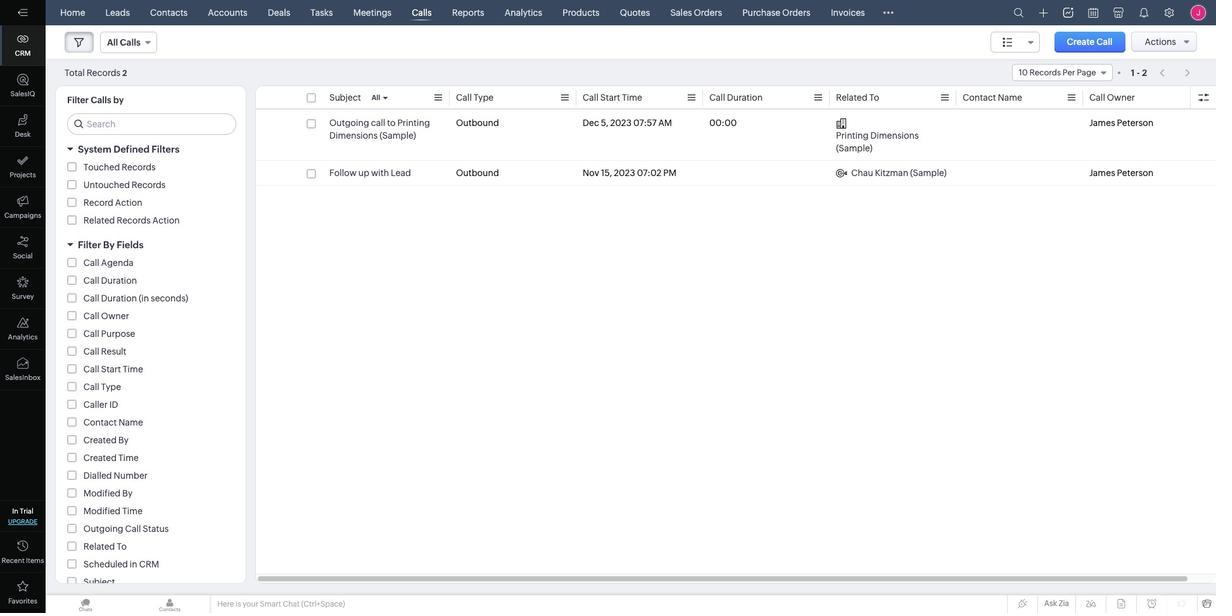 Task type: describe. For each thing, give the bounding box(es) containing it.
favorites
[[8, 597, 37, 605]]

zia
[[1059, 599, 1069, 608]]

in
[[12, 507, 18, 515]]

social
[[13, 252, 33, 260]]

sales orders link
[[665, 0, 727, 25]]

in trial upgrade
[[8, 507, 38, 525]]

leads link
[[100, 0, 135, 25]]

ask zia
[[1044, 599, 1069, 608]]

salesinbox
[[5, 374, 41, 381]]

quick actions image
[[1039, 8, 1048, 18]]

items
[[26, 557, 44, 564]]

social link
[[0, 228, 46, 269]]

(ctrl+space)
[[301, 600, 345, 609]]

meetings
[[353, 8, 392, 18]]

reports
[[452, 8, 484, 18]]

salesinbox link
[[0, 350, 46, 390]]

tasks link
[[306, 0, 338, 25]]

calls link
[[407, 0, 437, 25]]

accounts link
[[203, 0, 253, 25]]

deals link
[[263, 0, 295, 25]]

calls
[[412, 8, 432, 18]]

recent items
[[2, 557, 44, 564]]

accounts
[[208, 8, 248, 18]]

campaigns
[[4, 212, 41, 219]]

contacts link
[[145, 0, 193, 25]]

contacts
[[150, 8, 188, 18]]

survey link
[[0, 269, 46, 309]]

campaigns link
[[0, 187, 46, 228]]

desk
[[15, 130, 31, 138]]

sales
[[670, 8, 692, 18]]

products
[[563, 8, 600, 18]]

survey
[[12, 293, 34, 300]]

salesiq
[[10, 90, 35, 98]]

desk link
[[0, 106, 46, 147]]

projects link
[[0, 147, 46, 187]]

reports link
[[447, 0, 489, 25]]



Task type: vqa. For each thing, say whether or not it's contained in the screenshot.
'Orders' in the sales orders Link
no



Task type: locate. For each thing, give the bounding box(es) containing it.
1 horizontal spatial orders
[[782, 8, 811, 18]]

trial
[[20, 507, 33, 515]]

purchase orders link
[[737, 0, 816, 25]]

recent
[[2, 557, 25, 564]]

projects
[[10, 171, 36, 179]]

ask
[[1044, 599, 1057, 608]]

home
[[60, 8, 85, 18]]

here is your smart chat (ctrl+space)
[[217, 600, 345, 609]]

2 orders from the left
[[782, 8, 811, 18]]

orders right "sales"
[[694, 8, 722, 18]]

quotes link
[[615, 0, 655, 25]]

orders for sales orders
[[694, 8, 722, 18]]

purchase orders
[[743, 8, 811, 18]]

quotes
[[620, 8, 650, 18]]

contacts image
[[130, 595, 210, 613]]

sales motivator image
[[1063, 8, 1073, 18]]

chats image
[[46, 595, 125, 613]]

leads
[[105, 8, 130, 18]]

calendar image
[[1089, 8, 1098, 18]]

crm link
[[0, 25, 46, 66]]

search image
[[1014, 8, 1024, 18]]

analytics link
[[500, 0, 547, 25], [0, 309, 46, 350]]

marketplace image
[[1114, 8, 1124, 18]]

tasks
[[311, 8, 333, 18]]

1 orders from the left
[[694, 8, 722, 18]]

crm
[[15, 49, 31, 57]]

here
[[217, 600, 234, 609]]

analytics
[[505, 8, 542, 18], [8, 333, 38, 341]]

chat
[[283, 600, 300, 609]]

1 vertical spatial analytics link
[[0, 309, 46, 350]]

orders for purchase orders
[[782, 8, 811, 18]]

invoices link
[[826, 0, 870, 25]]

analytics up salesinbox link
[[8, 333, 38, 341]]

analytics link down survey
[[0, 309, 46, 350]]

deals
[[268, 8, 290, 18]]

configure settings image
[[1164, 8, 1174, 18]]

1 horizontal spatial analytics link
[[500, 0, 547, 25]]

1 vertical spatial analytics
[[8, 333, 38, 341]]

0 horizontal spatial analytics
[[8, 333, 38, 341]]

purchase
[[743, 8, 781, 18]]

sales orders
[[670, 8, 722, 18]]

upgrade
[[8, 518, 38, 525]]

1 horizontal spatial analytics
[[505, 8, 542, 18]]

products link
[[558, 0, 605, 25]]

meetings link
[[348, 0, 397, 25]]

orders
[[694, 8, 722, 18], [782, 8, 811, 18]]

0 horizontal spatial orders
[[694, 8, 722, 18]]

is
[[236, 600, 241, 609]]

smart
[[260, 600, 281, 609]]

analytics right reports
[[505, 8, 542, 18]]

0 horizontal spatial analytics link
[[0, 309, 46, 350]]

salesiq link
[[0, 66, 46, 106]]

0 vertical spatial analytics link
[[500, 0, 547, 25]]

orders right purchase at the top of the page
[[782, 8, 811, 18]]

analytics link right reports
[[500, 0, 547, 25]]

notifications image
[[1139, 8, 1149, 18]]

your
[[243, 600, 258, 609]]

home link
[[55, 0, 90, 25]]

invoices
[[831, 8, 865, 18]]

0 vertical spatial analytics
[[505, 8, 542, 18]]



